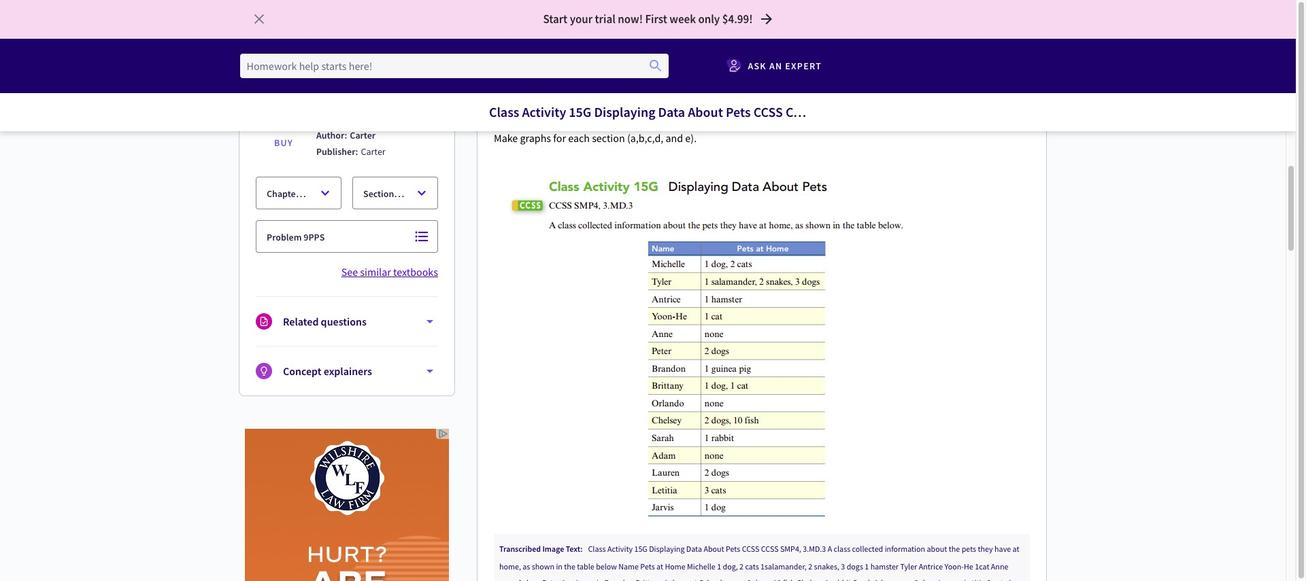 Task type: locate. For each thing, give the bounding box(es) containing it.
button image for related questions
[[427, 320, 434, 324]]

0 horizontal spatial dog,
[[670, 579, 686, 582]]

0 horizontal spatial pets
[[641, 562, 655, 572]]

10
[[774, 579, 782, 582]]

button image
[[427, 320, 434, 324], [427, 370, 434, 373]]

(a,b,c,d,
[[628, 131, 664, 145]]

the
[[949, 545, 961, 555], [564, 562, 576, 572]]

displaying
[[649, 545, 685, 555]]

pets right about
[[726, 545, 741, 555]]

1 horizontal spatial none
[[729, 579, 746, 582]]

0 vertical spatial icon image
[[260, 317, 268, 327]]

pets up brittany
[[641, 562, 655, 572]]

0 horizontal spatial the
[[564, 562, 576, 572]]

dogs down antrice
[[921, 579, 937, 582]]

1 vertical spatial 3
[[988, 579, 992, 582]]

buy button
[[257, 131, 310, 155]]

an
[[770, 60, 783, 72]]

1 vertical spatial the
[[564, 562, 576, 572]]

dog, down home
[[670, 579, 686, 582]]

pets
[[726, 545, 741, 555], [641, 562, 655, 572]]

0 vertical spatial 3
[[842, 562, 846, 572]]

at left home
[[657, 562, 664, 572]]

none down "cats"
[[729, 579, 746, 582]]

name
[[619, 562, 639, 572]]

dogs down "as"
[[524, 579, 541, 582]]

1 horizontal spatial pets
[[726, 545, 741, 555]]

0 vertical spatial the
[[949, 545, 961, 555]]

author:
[[316, 129, 347, 142]]

icon image
[[260, 317, 268, 327], [259, 366, 270, 377]]

2 horizontal spatial none
[[896, 579, 914, 582]]

adam
[[875, 579, 895, 582]]

for
[[554, 131, 566, 145]]

class activity 15g displaying data about pets ccss ccss smp4, 3.md.3 a class collected information about the pets they have at home, as shown in the table below name pets at home michelle 1 dog, 2 cats 1salamander, 2 snakes, 3 dogs 1 hamster tyler antrice yoon-he 1cat anne none 2 dogs peter 1 guinea pig brandon brittany 1 dog, cat orlando none 2 dogs, 10 fish chelsey 1 rabbit sarah adam none 2 dogs lauren letitia 3 cats
[[500, 545, 1020, 582]]

image
[[543, 545, 564, 555]]

1 up orlando
[[718, 562, 722, 572]]

icon image left related
[[260, 317, 268, 327]]

15g
[[635, 545, 648, 555]]

author: carter publisher: carter
[[316, 129, 386, 158]]

0 vertical spatial at
[[1013, 545, 1020, 555]]

pig
[[592, 579, 603, 582]]

1 none from the left
[[500, 579, 517, 582]]

1 vertical spatial dog,
[[670, 579, 686, 582]]

2 down home,
[[519, 579, 523, 582]]

1 horizontal spatial 3
[[988, 579, 992, 582]]

publisher:
[[316, 146, 358, 158]]

advertisement element
[[245, 430, 449, 582]]

2
[[740, 562, 744, 572], [809, 562, 813, 572], [519, 579, 523, 582], [748, 579, 752, 582], [915, 579, 919, 582]]

ccss left "smp4,"
[[762, 545, 779, 555]]

snakes,
[[814, 562, 840, 572]]

concept explainers
[[283, 365, 372, 378]]

0 horizontal spatial ccss
[[742, 545, 760, 555]]

antrice
[[919, 562, 943, 572]]

ask
[[748, 60, 767, 72]]

0 horizontal spatial at
[[657, 562, 664, 572]]

1 vertical spatial at
[[657, 562, 664, 572]]

start your trial now! first week only $4.99!
[[543, 12, 753, 27]]

tyler
[[901, 562, 918, 572]]

3 none from the left
[[896, 579, 914, 582]]

pets
[[962, 545, 977, 555]]

none down home,
[[500, 579, 517, 582]]

at right have
[[1013, 545, 1020, 555]]

none down tyler
[[896, 579, 914, 582]]

the left pets
[[949, 545, 961, 555]]

3 right "letitia"
[[988, 579, 992, 582]]

lauren
[[939, 579, 963, 582]]

explainers
[[324, 365, 372, 378]]

michelle
[[687, 562, 716, 572]]

start your trial now! first week only $4.99! link
[[273, 11, 1046, 27]]

brittany
[[636, 579, 663, 582]]

icon image left concept
[[259, 366, 270, 377]]

0 vertical spatial dog,
[[723, 562, 738, 572]]

none
[[500, 579, 517, 582], [729, 579, 746, 582], [896, 579, 914, 582]]

e).
[[686, 131, 697, 145]]

1 button image from the top
[[427, 320, 434, 324]]

transcribed image text:
[[500, 545, 583, 555]]

see similar textbooks link
[[341, 265, 438, 279]]

2 button image from the top
[[427, 370, 434, 373]]

2 ccss from the left
[[762, 545, 779, 555]]

dog, left "cats"
[[723, 562, 738, 572]]

1 horizontal spatial the
[[949, 545, 961, 555]]

1 vertical spatial button image
[[427, 370, 434, 373]]

ask an expert
[[748, 60, 822, 72]]

3 up rabbit
[[842, 562, 846, 572]]

activity
[[608, 545, 633, 555]]

trial
[[595, 12, 616, 27]]

0 vertical spatial button image
[[427, 320, 434, 324]]

dog,
[[723, 562, 738, 572], [670, 579, 686, 582]]

1 down "snakes,"
[[825, 579, 830, 582]]

section
[[592, 131, 625, 145]]

ccss up "cats"
[[742, 545, 760, 555]]

see similar textbooks
[[341, 265, 438, 279]]

at
[[1013, 545, 1020, 555], [657, 562, 664, 572]]

1 horizontal spatial ccss
[[762, 545, 779, 555]]

2 up chelsey
[[809, 562, 813, 572]]

below
[[596, 562, 617, 572]]

dogs
[[847, 562, 864, 572], [524, 579, 541, 582], [921, 579, 937, 582]]

3
[[842, 562, 846, 572], [988, 579, 992, 582]]

hamster
[[871, 562, 899, 572]]

here!
[[349, 59, 373, 73]]

the right the in
[[564, 562, 576, 572]]

0 horizontal spatial none
[[500, 579, 517, 582]]

he
[[965, 562, 974, 572]]

1 vertical spatial icon image
[[259, 366, 270, 377]]

carter up 'publisher:'
[[350, 129, 376, 142]]

dogs up sarah
[[847, 562, 864, 572]]

carter
[[350, 129, 376, 142], [361, 146, 386, 158]]

dogs,
[[753, 579, 772, 582]]

buy
[[274, 137, 293, 149]]

ccss
[[742, 545, 760, 555], [762, 545, 779, 555]]

carter right 'publisher:'
[[361, 146, 386, 158]]

home
[[665, 562, 686, 572]]



Task type: vqa. For each thing, say whether or not it's contained in the screenshot.
Week
yes



Task type: describe. For each thing, give the bounding box(es) containing it.
starts
[[322, 59, 347, 73]]

1 horizontal spatial dog,
[[723, 562, 738, 572]]

class
[[834, 545, 851, 555]]

rabbit
[[831, 579, 852, 582]]

1cat
[[976, 562, 990, 572]]

orlando
[[699, 579, 727, 582]]

about
[[927, 545, 948, 555]]

related
[[283, 315, 319, 329]]

transcribed
[[500, 545, 541, 555]]

1 up sarah
[[865, 562, 869, 572]]

make
[[494, 131, 518, 145]]

data
[[687, 545, 702, 555]]

smp4,
[[781, 545, 802, 555]]

close banner image
[[251, 11, 267, 27]]

week
[[670, 12, 696, 27]]

they
[[978, 545, 994, 555]]

1 vertical spatial carter
[[361, 146, 386, 158]]

anne
[[992, 562, 1009, 572]]

icon image for concept explainers
[[259, 366, 270, 377]]

1 down home
[[665, 579, 669, 582]]

a
[[828, 545, 833, 555]]

button image for concept explainers
[[427, 370, 434, 373]]

text:
[[566, 545, 583, 555]]

table
[[577, 562, 595, 572]]

2 none from the left
[[729, 579, 746, 582]]

2 horizontal spatial dogs
[[921, 579, 937, 582]]

have
[[995, 545, 1012, 555]]

yoon-
[[945, 562, 965, 572]]

buy link
[[257, 80, 310, 155]]

letitia
[[964, 579, 986, 582]]

as
[[523, 562, 531, 572]]

ask an expert button
[[710, 50, 839, 82]]

make graphs for each section (a,b,c,d, and e).
[[494, 131, 697, 145]]

related questions
[[283, 315, 367, 329]]

1 horizontal spatial at
[[1013, 545, 1020, 555]]

3.md.3
[[803, 545, 827, 555]]

only
[[699, 12, 720, 27]]

homework
[[247, 59, 297, 73]]

cats
[[746, 562, 759, 572]]

1 vertical spatial pets
[[641, 562, 655, 572]]

brandon
[[605, 579, 634, 582]]

icon image for related questions
[[260, 317, 268, 327]]

0 horizontal spatial 3
[[842, 562, 846, 572]]

chelsey
[[797, 579, 824, 582]]

graphs
[[520, 131, 551, 145]]

homework help starts here!
[[247, 59, 373, 73]]

$4.99!
[[723, 12, 753, 27]]

concept
[[283, 365, 322, 378]]

see
[[341, 265, 358, 279]]

expert
[[786, 60, 822, 72]]

about
[[704, 545, 725, 555]]

sarah
[[853, 579, 873, 582]]

start
[[543, 12, 568, 27]]

cat
[[687, 579, 698, 582]]

questions
[[321, 315, 367, 329]]

1 ccss from the left
[[742, 545, 760, 555]]

homework help starts here! button
[[240, 54, 669, 78]]

home,
[[500, 562, 521, 572]]

guinea
[[568, 579, 591, 582]]

1salamander,
[[761, 562, 807, 572]]

2 left "cats"
[[740, 562, 744, 572]]

information
[[885, 545, 926, 555]]

first
[[646, 12, 668, 27]]

0 vertical spatial pets
[[726, 545, 741, 555]]

0 horizontal spatial dogs
[[524, 579, 541, 582]]

2 left dogs, at the right bottom of page
[[748, 579, 752, 582]]

in
[[556, 562, 563, 572]]

help
[[299, 59, 319, 73]]

textbooks
[[393, 265, 438, 279]]

class activity 15g displaying data about pets
ccss ccss smp4, 3.md.3
a class collected information about the pets they have at home, as shown in the table below
name
pets at home
michelle
1 dog, 2 cats
1salamander, 2 snakes, 3 dogs
1 hamster
tyler
antrice
yoon-he
1cat
anne
none
2 dogs
peter
1 guinea pig
brandon
brittany
1 dog, cat
orlando
none
2 dogs, 10 fish
chelsey
1 rabbit
sarah
adam
none
2 dogs
lauren
letitia
3 cats
1 dog
jarvis image
[[494, 174, 913, 524]]

collected
[[853, 545, 884, 555]]

0 vertical spatial carter
[[350, 129, 376, 142]]

now!
[[618, 12, 643, 27]]

your
[[570, 12, 593, 27]]

peter
[[542, 579, 560, 582]]

and
[[666, 131, 684, 145]]

shown
[[532, 562, 555, 572]]

fish
[[783, 579, 796, 582]]

similar
[[360, 265, 391, 279]]

2 down tyler
[[915, 579, 919, 582]]

class
[[588, 545, 606, 555]]

1 right peter
[[562, 579, 566, 582]]

1 horizontal spatial dogs
[[847, 562, 864, 572]]



